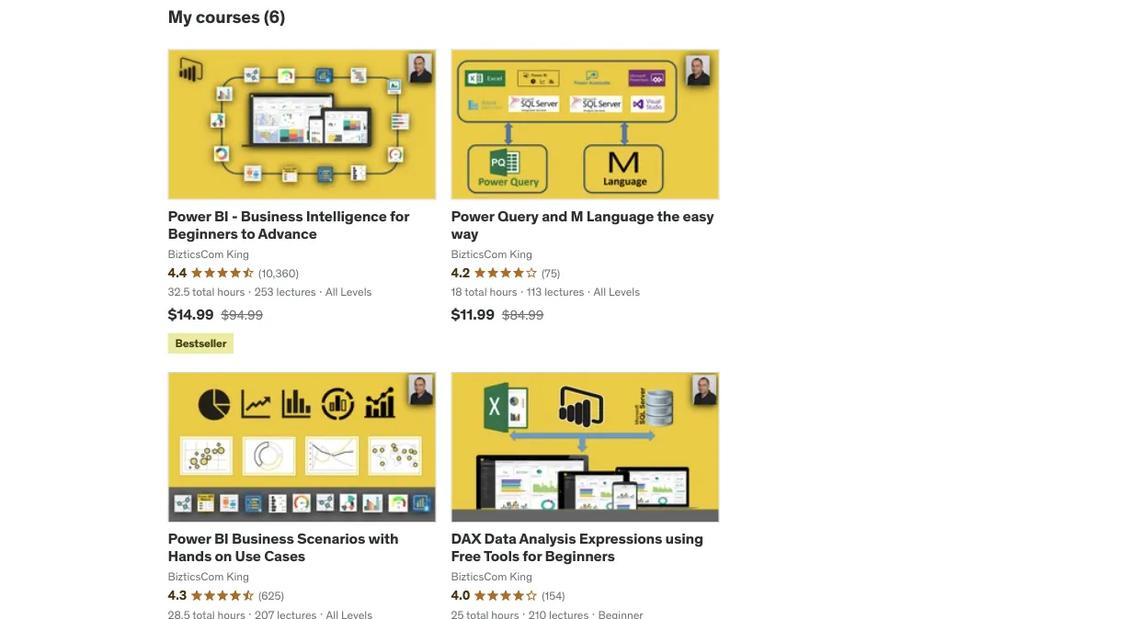 Task type: vqa. For each thing, say whether or not it's contained in the screenshot.
Use
yes



Task type: describe. For each thing, give the bounding box(es) containing it.
to
[[241, 224, 255, 243]]

advance
[[258, 224, 317, 243]]

tools
[[484, 548, 520, 566]]

$94.99
[[221, 307, 263, 323]]

253 lectures
[[254, 285, 316, 300]]

and
[[542, 207, 568, 225]]

hours for $14.99
[[217, 285, 245, 300]]

$11.99
[[451, 305, 495, 324]]

625 reviews element
[[258, 589, 284, 604]]

253
[[254, 285, 274, 300]]

power for to
[[168, 207, 211, 225]]

my
[[168, 5, 192, 27]]

lectures for $14.99
[[276, 285, 316, 300]]

hours for $11.99
[[490, 285, 518, 300]]

total for $11.99
[[465, 285, 487, 300]]

$11.99 $84.99
[[451, 305, 544, 324]]

business inside power bi business scenarios with hands on use cases bizticscom king
[[232, 530, 294, 549]]

(10,360)
[[259, 266, 299, 280]]

lectures for $11.99
[[545, 285, 584, 300]]

$84.99
[[502, 307, 544, 323]]

all for power query and m language the easy way
[[594, 285, 606, 300]]

way
[[451, 224, 478, 243]]

4.2
[[451, 265, 470, 281]]

king for analysis
[[510, 570, 533, 585]]

for inside power bi - business intelligence for beginners to advance bizticscom king
[[390, 207, 409, 225]]

power bi - business intelligence for beginners to advance bizticscom king
[[168, 207, 409, 261]]

on
[[215, 548, 232, 566]]

the
[[657, 207, 680, 225]]

king for business
[[227, 570, 249, 585]]

cases
[[264, 548, 305, 566]]

113 lectures
[[527, 285, 584, 300]]

bizticscom inside "power query and m language the easy way bizticscom king"
[[451, 247, 507, 261]]

courses
[[196, 5, 260, 27]]

dax
[[451, 530, 481, 549]]

levels for power bi - business intelligence for beginners to advance
[[341, 285, 372, 300]]

using
[[666, 530, 704, 549]]

power query and m language the easy way link
[[451, 207, 714, 243]]

power bi - business intelligence for beginners to advance link
[[168, 207, 409, 243]]

with
[[368, 530, 399, 549]]

75 reviews element
[[542, 266, 560, 281]]

$14.99
[[168, 305, 214, 324]]

business inside power bi - business intelligence for beginners to advance bizticscom king
[[241, 207, 303, 225]]

bi for -
[[214, 207, 229, 225]]

total for $14.99
[[192, 285, 215, 300]]

bizticscom for -
[[168, 247, 224, 261]]

(75)
[[542, 266, 560, 280]]

intelligence
[[306, 207, 387, 225]]



Task type: locate. For each thing, give the bounding box(es) containing it.
bizticscom inside dax data analysis expressions using free tools for beginners bizticscom king
[[451, 570, 507, 585]]

0 horizontal spatial all levels
[[326, 285, 372, 300]]

lectures down the 75 reviews element
[[545, 285, 584, 300]]

beginners inside dax data analysis expressions using free tools for beginners bizticscom king
[[545, 548, 615, 566]]

power bi business scenarios with hands on use cases bizticscom king
[[168, 530, 399, 585]]

for right "tools"
[[523, 548, 542, 566]]

lectures down "10360 reviews" element
[[276, 285, 316, 300]]

(154)
[[542, 589, 565, 604]]

2 total from the left
[[465, 285, 487, 300]]

0 horizontal spatial levels
[[341, 285, 372, 300]]

business
[[241, 207, 303, 225], [232, 530, 294, 549]]

power for use
[[168, 530, 211, 549]]

bizticscom down way
[[451, 247, 507, 261]]

1 vertical spatial bi
[[214, 530, 229, 549]]

1 vertical spatial for
[[523, 548, 542, 566]]

1 horizontal spatial levels
[[609, 285, 640, 300]]

hands
[[168, 548, 212, 566]]

18
[[451, 285, 462, 300]]

0 horizontal spatial lectures
[[276, 285, 316, 300]]

4.4
[[168, 265, 187, 281]]

power
[[168, 207, 211, 225], [451, 207, 494, 225], [168, 530, 211, 549]]

0 horizontal spatial all
[[326, 285, 338, 300]]

hours up the $11.99 $84.99
[[490, 285, 518, 300]]

1 levels from the left
[[341, 285, 372, 300]]

1 horizontal spatial lectures
[[545, 285, 584, 300]]

bizticscom inside power bi - business intelligence for beginners to advance bizticscom king
[[168, 247, 224, 261]]

all right 253 lectures
[[326, 285, 338, 300]]

154 reviews element
[[542, 589, 565, 604]]

king inside "power query and m language the easy way bizticscom king"
[[510, 247, 533, 261]]

0 horizontal spatial hours
[[217, 285, 245, 300]]

dax data analysis expressions using free tools for beginners link
[[451, 530, 704, 566]]

18 total hours
[[451, 285, 518, 300]]

1 horizontal spatial hours
[[490, 285, 518, 300]]

32.5 total hours
[[168, 285, 245, 300]]

all levels for power query and m language the easy way
[[594, 285, 640, 300]]

$14.99 $94.99
[[168, 305, 263, 324]]

all levels for power bi - business intelligence for beginners to advance
[[326, 285, 372, 300]]

power inside power bi business scenarios with hands on use cases bizticscom king
[[168, 530, 211, 549]]

2 hours from the left
[[490, 285, 518, 300]]

1 horizontal spatial all levels
[[594, 285, 640, 300]]

for inside dax data analysis expressions using free tools for beginners bizticscom king
[[523, 548, 542, 566]]

power left query
[[451, 207, 494, 225]]

hours up $94.99
[[217, 285, 245, 300]]

1 horizontal spatial total
[[465, 285, 487, 300]]

for
[[390, 207, 409, 225], [523, 548, 542, 566]]

bizticscom for analysis
[[451, 570, 507, 585]]

(6)
[[264, 5, 285, 27]]

beginners
[[168, 224, 238, 243], [545, 548, 615, 566]]

levels right 113 lectures
[[609, 285, 640, 300]]

all
[[326, 285, 338, 300], [594, 285, 606, 300]]

king inside power bi - business intelligence for beginners to advance bizticscom king
[[227, 247, 249, 261]]

1 hours from the left
[[217, 285, 245, 300]]

query
[[498, 207, 539, 225]]

my courses (6)
[[168, 5, 285, 27]]

for right the intelligence
[[390, 207, 409, 225]]

total
[[192, 285, 215, 300], [465, 285, 487, 300]]

1 lectures from the left
[[276, 285, 316, 300]]

0 horizontal spatial total
[[192, 285, 215, 300]]

32.5
[[168, 285, 190, 300]]

1 bi from the top
[[214, 207, 229, 225]]

levels right 253 lectures
[[341, 285, 372, 300]]

2 levels from the left
[[609, 285, 640, 300]]

king inside dax data analysis expressions using free tools for beginners bizticscom king
[[510, 570, 533, 585]]

4.0
[[451, 588, 470, 605]]

beginners left to
[[168, 224, 238, 243]]

lectures
[[276, 285, 316, 300], [545, 285, 584, 300]]

power left on
[[168, 530, 211, 549]]

bi
[[214, 207, 229, 225], [214, 530, 229, 549]]

bi left use
[[214, 530, 229, 549]]

(625)
[[258, 589, 284, 604]]

easy
[[683, 207, 714, 225]]

king
[[227, 247, 249, 261], [510, 247, 533, 261], [227, 570, 249, 585], [510, 570, 533, 585]]

all levels
[[326, 285, 372, 300], [594, 285, 640, 300]]

0 vertical spatial beginners
[[168, 224, 238, 243]]

language
[[587, 207, 654, 225]]

bizticscom up 4.4
[[168, 247, 224, 261]]

113
[[527, 285, 542, 300]]

1 total from the left
[[192, 285, 215, 300]]

expressions
[[579, 530, 663, 549]]

bi inside power bi business scenarios with hands on use cases bizticscom king
[[214, 530, 229, 549]]

free
[[451, 548, 481, 566]]

king inside power bi business scenarios with hands on use cases bizticscom king
[[227, 570, 249, 585]]

king for -
[[227, 247, 249, 261]]

king down query
[[510, 247, 533, 261]]

king down use
[[227, 570, 249, 585]]

0 vertical spatial bi
[[214, 207, 229, 225]]

all levels right 113 lectures
[[594, 285, 640, 300]]

1 vertical spatial business
[[232, 530, 294, 549]]

dax data analysis expressions using free tools for beginners bizticscom king
[[451, 530, 704, 585]]

total right 32.5
[[192, 285, 215, 300]]

1 all from the left
[[326, 285, 338, 300]]

bi for business
[[214, 530, 229, 549]]

2 all from the left
[[594, 285, 606, 300]]

bizticscom inside power bi business scenarios with hands on use cases bizticscom king
[[168, 570, 224, 585]]

1 horizontal spatial for
[[523, 548, 542, 566]]

data
[[484, 530, 517, 549]]

all levels right 253 lectures
[[326, 285, 372, 300]]

0 vertical spatial for
[[390, 207, 409, 225]]

power left the -
[[168, 207, 211, 225]]

1 all levels from the left
[[326, 285, 372, 300]]

0 vertical spatial business
[[241, 207, 303, 225]]

all right 113 lectures
[[594, 285, 606, 300]]

bi left the -
[[214, 207, 229, 225]]

2 lectures from the left
[[545, 285, 584, 300]]

bizticscom
[[168, 247, 224, 261], [451, 247, 507, 261], [168, 570, 224, 585], [451, 570, 507, 585]]

beginners up (154)
[[545, 548, 615, 566]]

power inside "power query and m language the easy way bizticscom king"
[[451, 207, 494, 225]]

m
[[571, 207, 584, 225]]

levels for power query and m language the easy way
[[609, 285, 640, 300]]

king down to
[[227, 247, 249, 261]]

0 horizontal spatial for
[[390, 207, 409, 225]]

power query and m language the easy way bizticscom king
[[451, 207, 714, 261]]

-
[[232, 207, 238, 225]]

beginners inside power bi - business intelligence for beginners to advance bizticscom king
[[168, 224, 238, 243]]

0 horizontal spatial beginners
[[168, 224, 238, 243]]

2 all levels from the left
[[594, 285, 640, 300]]

bizticscom for business
[[168, 570, 224, 585]]

bizticscom down hands
[[168, 570, 224, 585]]

bizticscom down free
[[451, 570, 507, 585]]

1 vertical spatial beginners
[[545, 548, 615, 566]]

2 bi from the top
[[214, 530, 229, 549]]

power inside power bi - business intelligence for beginners to advance bizticscom king
[[168, 207, 211, 225]]

king down "tools"
[[510, 570, 533, 585]]

bi inside power bi - business intelligence for beginners to advance bizticscom king
[[214, 207, 229, 225]]

power bi business scenarios with hands on use cases link
[[168, 530, 399, 566]]

use
[[235, 548, 261, 566]]

bestseller
[[175, 336, 227, 350]]

1 horizontal spatial beginners
[[545, 548, 615, 566]]

scenarios
[[297, 530, 365, 549]]

1 horizontal spatial all
[[594, 285, 606, 300]]

all for power bi - business intelligence for beginners to advance
[[326, 285, 338, 300]]

levels
[[341, 285, 372, 300], [609, 285, 640, 300]]

hours
[[217, 285, 245, 300], [490, 285, 518, 300]]

10360 reviews element
[[259, 266, 299, 281]]

analysis
[[519, 530, 576, 549]]

power for way
[[451, 207, 494, 225]]

4.3
[[168, 588, 187, 605]]

total right the "18"
[[465, 285, 487, 300]]



